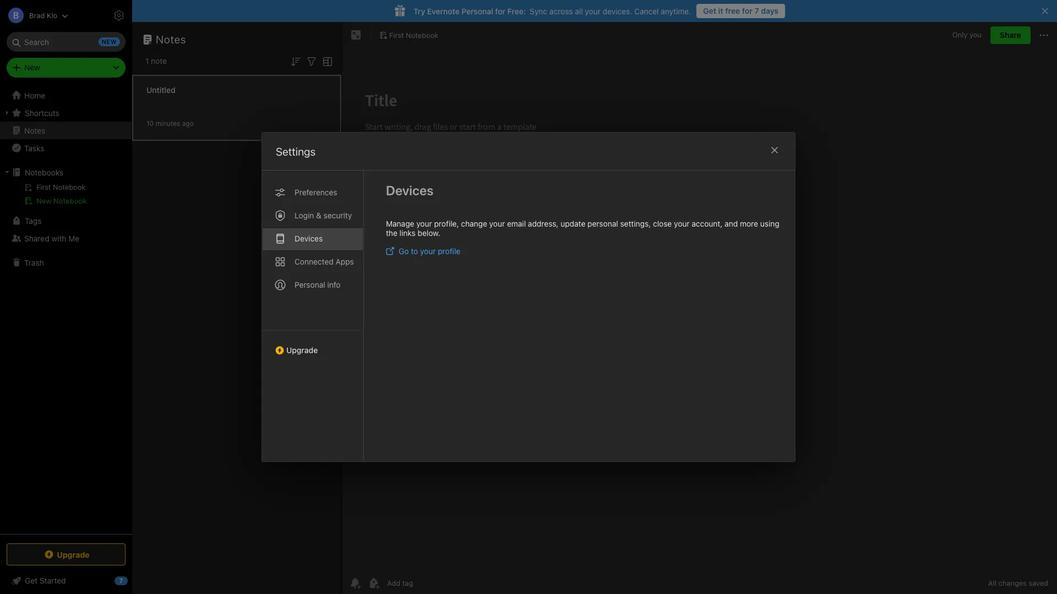 Task type: locate. For each thing, give the bounding box(es) containing it.
1 vertical spatial notebook
[[53, 197, 87, 205]]

add tag image
[[367, 577, 381, 590]]

security
[[324, 211, 352, 220]]

personal right evernote
[[462, 6, 493, 16]]

1 horizontal spatial upgrade
[[286, 346, 318, 355]]

personal down connected
[[295, 280, 325, 290]]

notebook for first notebook
[[406, 31, 439, 39]]

devices down login
[[295, 234, 323, 243]]

share
[[1000, 30, 1022, 40]]

upgrade button
[[262, 330, 364, 360], [7, 544, 126, 566]]

for for 7
[[742, 6, 753, 15]]

0 horizontal spatial personal
[[295, 280, 325, 290]]

to
[[411, 247, 418, 256]]

new button
[[7, 58, 126, 78]]

1 vertical spatial personal
[[295, 280, 325, 290]]

devices
[[386, 183, 434, 198], [295, 234, 323, 243]]

notes
[[156, 33, 186, 46], [24, 126, 45, 135]]

1 vertical spatial notes
[[24, 126, 45, 135]]

1 for from the left
[[742, 6, 753, 15]]

only you
[[953, 30, 982, 39]]

notes up note
[[156, 33, 186, 46]]

notes up tasks
[[24, 126, 45, 135]]

0 vertical spatial upgrade
[[286, 346, 318, 355]]

saved
[[1029, 579, 1049, 588]]

tab list containing preferences
[[262, 171, 364, 462]]

for inside get it free for 7 days button
[[742, 6, 753, 15]]

info
[[327, 280, 341, 290]]

tab list
[[262, 171, 364, 462]]

0 horizontal spatial notes
[[24, 126, 45, 135]]

0 horizontal spatial for
[[495, 6, 506, 16]]

0 vertical spatial new
[[24, 63, 40, 72]]

profile,
[[434, 219, 459, 229]]

tree
[[0, 86, 132, 534]]

2 for from the left
[[495, 6, 506, 16]]

0 vertical spatial notes
[[156, 33, 186, 46]]

connected
[[295, 257, 334, 267]]

home link
[[0, 86, 132, 104]]

anytime.
[[661, 6, 691, 16]]

notebook
[[406, 31, 439, 39], [53, 197, 87, 205]]

0 horizontal spatial notebook
[[53, 197, 87, 205]]

notes link
[[0, 122, 132, 139]]

upgrade
[[286, 346, 318, 355], [57, 550, 90, 560]]

personal info
[[295, 280, 341, 290]]

notebook up tags button
[[53, 197, 87, 205]]

share button
[[991, 26, 1031, 44]]

1
[[145, 56, 149, 66]]

trash link
[[0, 254, 132, 272]]

manage your profile, change your email address, update personal settings, close your account, and more using the links below.
[[386, 219, 780, 238]]

new inside popup button
[[24, 63, 40, 72]]

me
[[68, 234, 79, 243]]

first
[[389, 31, 404, 39]]

0 vertical spatial upgrade button
[[262, 330, 364, 360]]

Note Editor text field
[[342, 75, 1057, 572]]

None search field
[[14, 32, 118, 52]]

go to your profile button
[[386, 247, 461, 256]]

for left 7
[[742, 6, 753, 15]]

0 vertical spatial personal
[[462, 6, 493, 16]]

tasks button
[[0, 139, 132, 157]]

personal
[[462, 6, 493, 16], [295, 280, 325, 290]]

devices inside tab list
[[295, 234, 323, 243]]

personal
[[588, 219, 618, 229]]

1 horizontal spatial for
[[742, 6, 753, 15]]

new notebook button
[[0, 194, 132, 208]]

for for free:
[[495, 6, 506, 16]]

notebook inside note window element
[[406, 31, 439, 39]]

tags button
[[0, 212, 132, 230]]

new
[[24, 63, 40, 72], [36, 197, 51, 205]]

1 vertical spatial upgrade button
[[7, 544, 126, 566]]

try evernote personal for free: sync across all your devices. cancel anytime.
[[414, 6, 691, 16]]

manage
[[386, 219, 414, 229]]

1 horizontal spatial upgrade button
[[262, 330, 364, 360]]

1 horizontal spatial notebook
[[406, 31, 439, 39]]

1 horizontal spatial personal
[[462, 6, 493, 16]]

10 minutes ago
[[147, 119, 194, 128]]

your right all
[[585, 6, 601, 16]]

first notebook button
[[376, 28, 442, 43]]

your right the to
[[420, 247, 436, 256]]

links
[[400, 229, 416, 238]]

1 vertical spatial new
[[36, 197, 51, 205]]

tags
[[25, 216, 42, 226]]

notebook down "try"
[[406, 31, 439, 39]]

close
[[653, 219, 672, 229]]

0 vertical spatial notebook
[[406, 31, 439, 39]]

apps
[[336, 257, 354, 267]]

close image
[[768, 144, 782, 157]]

add a reminder image
[[349, 577, 362, 590]]

10
[[147, 119, 154, 128]]

personal inside tab list
[[295, 280, 325, 290]]

shared
[[24, 234, 49, 243]]

notebook inside group
[[53, 197, 87, 205]]

your
[[585, 6, 601, 16], [417, 219, 432, 229], [489, 219, 505, 229], [674, 219, 690, 229], [420, 247, 436, 256]]

0 horizontal spatial upgrade
[[57, 550, 90, 560]]

1 vertical spatial devices
[[295, 234, 323, 243]]

for left free:
[[495, 6, 506, 16]]

0 horizontal spatial devices
[[295, 234, 323, 243]]

0 vertical spatial devices
[[386, 183, 434, 198]]

tree containing home
[[0, 86, 132, 534]]

devices up manage
[[386, 183, 434, 198]]

new inside button
[[36, 197, 51, 205]]

new up tags
[[36, 197, 51, 205]]

new up home
[[24, 63, 40, 72]]

for
[[742, 6, 753, 15], [495, 6, 506, 16]]



Task type: vqa. For each thing, say whether or not it's contained in the screenshot.
Upgrade corresponding to Upgrade popup button inside tab list
yes



Task type: describe. For each thing, give the bounding box(es) containing it.
login & security
[[295, 211, 352, 220]]

address,
[[528, 219, 559, 229]]

using
[[760, 219, 780, 229]]

get it free for 7 days
[[703, 6, 779, 15]]

across
[[550, 6, 573, 16]]

notes inside 'tree'
[[24, 126, 45, 135]]

notebook for new notebook
[[53, 197, 87, 205]]

untitled
[[147, 85, 176, 94]]

settings image
[[112, 9, 126, 22]]

note
[[151, 56, 167, 66]]

email
[[507, 219, 526, 229]]

preferences
[[295, 188, 337, 197]]

update
[[561, 219, 586, 229]]

get it free for 7 days button
[[697, 4, 785, 18]]

expand notebooks image
[[3, 168, 12, 177]]

you
[[970, 30, 982, 39]]

shortcuts button
[[0, 104, 132, 122]]

ago
[[182, 119, 194, 128]]

with
[[51, 234, 66, 243]]

shared with me
[[24, 234, 79, 243]]

shared with me link
[[0, 230, 132, 247]]

first notebook
[[389, 31, 439, 39]]

the
[[386, 229, 398, 238]]

settings,
[[620, 219, 651, 229]]

&
[[316, 211, 322, 220]]

note window element
[[342, 22, 1057, 595]]

new notebook
[[36, 197, 87, 205]]

devices.
[[603, 6, 632, 16]]

your right links
[[417, 219, 432, 229]]

trash
[[24, 258, 44, 267]]

it
[[719, 6, 724, 15]]

new for new
[[24, 63, 40, 72]]

days
[[761, 6, 779, 15]]

your right the close
[[674, 219, 690, 229]]

more
[[740, 219, 758, 229]]

sync
[[530, 6, 548, 16]]

account,
[[692, 219, 723, 229]]

free
[[726, 6, 740, 15]]

below.
[[418, 229, 440, 238]]

evernote
[[427, 6, 460, 16]]

1 horizontal spatial notes
[[156, 33, 186, 46]]

tasks
[[24, 143, 44, 153]]

1 horizontal spatial devices
[[386, 183, 434, 198]]

go
[[399, 247, 409, 256]]

expand note image
[[350, 29, 363, 42]]

settings
[[276, 145, 316, 158]]

only
[[953, 30, 968, 39]]

Search text field
[[14, 32, 118, 52]]

all
[[989, 579, 997, 588]]

your left email
[[489, 219, 505, 229]]

new for new notebook
[[36, 197, 51, 205]]

all changes saved
[[989, 579, 1049, 588]]

notebooks
[[25, 168, 63, 177]]

7
[[755, 6, 759, 15]]

0 horizontal spatial upgrade button
[[7, 544, 126, 566]]

login
[[295, 211, 314, 220]]

cancel
[[635, 6, 659, 16]]

1 vertical spatial upgrade
[[57, 550, 90, 560]]

upgrade button inside tab list
[[262, 330, 364, 360]]

connected apps
[[295, 257, 354, 267]]

new notebook group
[[0, 181, 132, 212]]

get
[[703, 6, 717, 15]]

free:
[[508, 6, 526, 16]]

profile
[[438, 247, 461, 256]]

go to your profile
[[399, 247, 461, 256]]

notebooks link
[[0, 164, 132, 181]]

1 note
[[145, 56, 167, 66]]

minutes
[[156, 119, 180, 128]]

change
[[461, 219, 487, 229]]

shortcuts
[[25, 108, 59, 118]]

home
[[24, 91, 45, 100]]

upgrade inside tab list
[[286, 346, 318, 355]]

and
[[725, 219, 738, 229]]

changes
[[999, 579, 1027, 588]]

try
[[414, 6, 425, 16]]

all
[[575, 6, 583, 16]]



